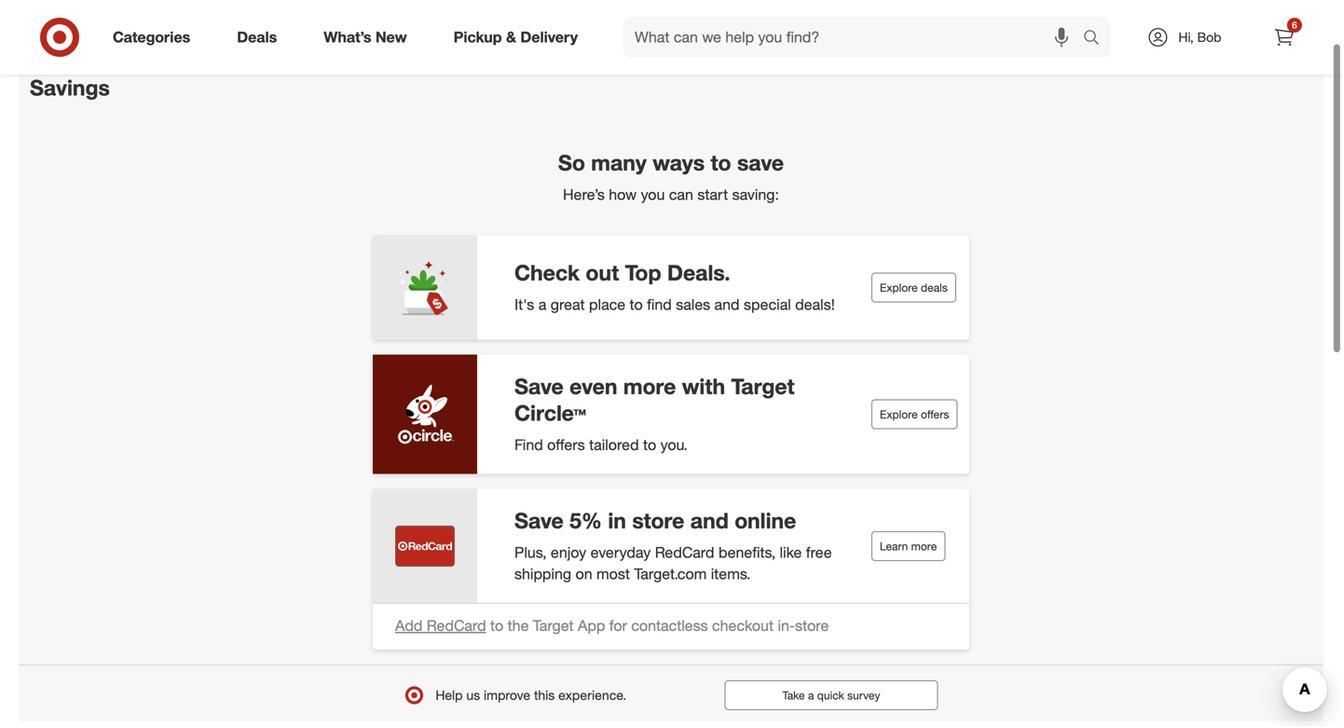 Task type: vqa. For each thing, say whether or not it's contained in the screenshot.
purchased
no



Task type: describe. For each thing, give the bounding box(es) containing it.
so
[[558, 150, 585, 176]]

0 vertical spatial store
[[632, 508, 685, 534]]

explore deals
[[880, 280, 948, 294]]

most
[[597, 565, 630, 583]]

What can we help you find? suggestions appear below search field
[[624, 17, 1088, 58]]

0 vertical spatial and
[[715, 295, 740, 314]]

new
[[376, 28, 407, 46]]

learn
[[880, 539, 908, 553]]

redcard inside plus, enjoy everyday redcard benefits, like free shipping on most target.com items.
[[655, 543, 715, 562]]

what's new link
[[308, 17, 430, 58]]

us
[[466, 687, 480, 704]]

take a quick survey button
[[725, 681, 939, 711]]

help
[[436, 687, 463, 704]]

with
[[682, 373, 725, 399]]

0 horizontal spatial redcard
[[427, 617, 486, 635]]

pickup & delivery link
[[438, 17, 601, 58]]

save for save even more with target circle™
[[515, 373, 564, 399]]

1 vertical spatial store
[[795, 617, 829, 635]]

bob
[[1198, 29, 1222, 45]]

you
[[641, 186, 665, 204]]

1 vertical spatial savings
[[30, 75, 110, 101]]

target for the
[[533, 617, 574, 635]]

what's new
[[324, 28, 407, 46]]

0 vertical spatial savings
[[90, 34, 136, 51]]

in
[[608, 508, 626, 534]]

learn more
[[880, 539, 937, 553]]

here's
[[563, 186, 605, 204]]

5%
[[570, 508, 602, 534]]

more inside save even more with target circle™
[[624, 373, 676, 399]]

take a quick survey
[[783, 689, 881, 703]]

it's a great place to find sales and special deals!
[[515, 295, 835, 314]]

a for quick
[[808, 689, 814, 703]]

offers for find
[[547, 436, 585, 454]]

add redcard link
[[395, 617, 486, 635]]

1 vertical spatial and
[[691, 508, 729, 534]]

hi, bob
[[1179, 29, 1222, 45]]

deals link
[[221, 17, 300, 58]]

free
[[806, 543, 832, 562]]

circle™
[[515, 400, 586, 426]]

explore offers button
[[872, 400, 958, 429]]

special
[[744, 295, 791, 314]]

online
[[735, 508, 797, 534]]

save for save 5% in store and online
[[515, 508, 564, 534]]

items.
[[711, 565, 751, 583]]

deals!
[[796, 295, 835, 314]]

start
[[698, 186, 728, 204]]

take
[[783, 689, 805, 703]]

save even more with target circle™
[[515, 373, 795, 426]]

plus, enjoy everyday redcard benefits, like free shipping on most target.com items.
[[515, 543, 832, 583]]

top
[[625, 260, 661, 286]]

save 5% in store and online
[[515, 508, 797, 534]]

so many ways to save
[[558, 150, 784, 176]]

it's
[[515, 295, 534, 314]]

like
[[780, 543, 802, 562]]

in-
[[778, 617, 795, 635]]

tailored
[[589, 436, 639, 454]]

even
[[570, 373, 618, 399]]

explore for save even more with target circle™
[[880, 407, 918, 421]]

to left find
[[630, 295, 643, 314]]

saving:
[[732, 186, 779, 204]]

here's how you can start saving:
[[563, 186, 779, 204]]

you.
[[661, 436, 688, 454]]

the
[[508, 617, 529, 635]]

contactless
[[631, 617, 708, 635]]

plus,
[[515, 543, 547, 562]]

enjoy
[[551, 543, 587, 562]]

6
[[1292, 19, 1298, 31]]

check
[[515, 260, 580, 286]]

find
[[515, 436, 543, 454]]

find offers tailored to you.
[[515, 436, 688, 454]]

explore deals button
[[872, 273, 956, 302]]

how
[[609, 186, 637, 204]]

to left you.
[[643, 436, 657, 454]]

more inside "learn more" button
[[911, 539, 937, 553]]

account / savings
[[30, 34, 136, 51]]



Task type: locate. For each thing, give the bounding box(es) containing it.
sales
[[676, 295, 711, 314]]

0 vertical spatial redcard
[[655, 543, 715, 562]]

0 vertical spatial offers
[[921, 407, 949, 421]]

save
[[737, 150, 784, 176]]

1 vertical spatial save
[[515, 508, 564, 534]]

can
[[669, 186, 694, 204]]

this
[[534, 687, 555, 704]]

a for great
[[539, 295, 547, 314]]

0 horizontal spatial more
[[624, 373, 676, 399]]

hi,
[[1179, 29, 1194, 45]]

app
[[578, 617, 605, 635]]

to left the
[[490, 617, 504, 635]]

explore for check out top deals.
[[880, 280, 918, 294]]

survey
[[848, 689, 881, 703]]

to
[[711, 150, 731, 176], [630, 295, 643, 314], [643, 436, 657, 454], [490, 617, 504, 635]]

a right take
[[808, 689, 814, 703]]

and right sales
[[715, 295, 740, 314]]

redcard right add
[[427, 617, 486, 635]]

target right the
[[533, 617, 574, 635]]

more left with
[[624, 373, 676, 399]]

1 explore from the top
[[880, 280, 918, 294]]

for
[[610, 617, 627, 635]]

1 horizontal spatial target
[[731, 373, 795, 399]]

0 vertical spatial save
[[515, 373, 564, 399]]

improve
[[484, 687, 531, 704]]

benefits,
[[719, 543, 776, 562]]

everyday
[[591, 543, 651, 562]]

0 vertical spatial a
[[539, 295, 547, 314]]

checkout
[[712, 617, 774, 635]]

account link
[[30, 34, 78, 51]]

store
[[632, 508, 685, 534], [795, 617, 829, 635]]

place
[[589, 295, 626, 314]]

deals
[[921, 280, 948, 294]]

1 vertical spatial offers
[[547, 436, 585, 454]]

learn more button
[[872, 531, 946, 561]]

redcard
[[655, 543, 715, 562], [427, 617, 486, 635]]

out
[[586, 260, 619, 286]]

deals.
[[667, 260, 731, 286]]

0 horizontal spatial offers
[[547, 436, 585, 454]]

save inside save even more with target circle™
[[515, 373, 564, 399]]

save
[[515, 373, 564, 399], [515, 508, 564, 534]]

more right learn
[[911, 539, 937, 553]]

shipping
[[515, 565, 572, 583]]

categories
[[113, 28, 190, 46]]

redcard up target.com
[[655, 543, 715, 562]]

add redcard to the target app for contactless checkout in-store
[[395, 617, 829, 635]]

what's
[[324, 28, 371, 46]]

/
[[82, 34, 87, 51]]

&
[[506, 28, 516, 46]]

savings down the account / savings
[[30, 75, 110, 101]]

delivery
[[521, 28, 578, 46]]

6 link
[[1264, 17, 1305, 58]]

1 vertical spatial a
[[808, 689, 814, 703]]

on
[[576, 565, 593, 583]]

0 vertical spatial explore
[[880, 280, 918, 294]]

and
[[715, 295, 740, 314], [691, 508, 729, 534]]

pickup
[[454, 28, 502, 46]]

savings right /
[[90, 34, 136, 51]]

store right checkout
[[795, 617, 829, 635]]

quick
[[817, 689, 844, 703]]

account
[[30, 34, 78, 51]]

1 vertical spatial redcard
[[427, 617, 486, 635]]

target right with
[[731, 373, 795, 399]]

a right it's
[[539, 295, 547, 314]]

check out top deals.
[[515, 260, 731, 286]]

save up plus,
[[515, 508, 564, 534]]

search
[[1075, 30, 1120, 48]]

ways
[[653, 150, 705, 176]]

0 vertical spatial more
[[624, 373, 676, 399]]

a inside button
[[808, 689, 814, 703]]

0 horizontal spatial target
[[533, 617, 574, 635]]

great
[[551, 295, 585, 314]]

many
[[591, 150, 647, 176]]

pickup & delivery
[[454, 28, 578, 46]]

target
[[731, 373, 795, 399], [533, 617, 574, 635]]

find
[[647, 295, 672, 314]]

1 vertical spatial more
[[911, 539, 937, 553]]

deals
[[237, 28, 277, 46]]

and up benefits,
[[691, 508, 729, 534]]

1 save from the top
[[515, 373, 564, 399]]

0 horizontal spatial a
[[539, 295, 547, 314]]

more
[[624, 373, 676, 399], [911, 539, 937, 553]]

to up start
[[711, 150, 731, 176]]

savings
[[90, 34, 136, 51], [30, 75, 110, 101]]

1 horizontal spatial more
[[911, 539, 937, 553]]

help us improve this experience.
[[436, 687, 627, 704]]

offers
[[921, 407, 949, 421], [547, 436, 585, 454]]

offers inside explore offers button
[[921, 407, 949, 421]]

a
[[539, 295, 547, 314], [808, 689, 814, 703]]

experience.
[[559, 687, 627, 704]]

save up circle™
[[515, 373, 564, 399]]

2 save from the top
[[515, 508, 564, 534]]

target.com
[[634, 565, 707, 583]]

explore
[[880, 280, 918, 294], [880, 407, 918, 421]]

1 horizontal spatial redcard
[[655, 543, 715, 562]]

0 horizontal spatial store
[[632, 508, 685, 534]]

search button
[[1075, 17, 1120, 62]]

1 horizontal spatial store
[[795, 617, 829, 635]]

1 vertical spatial explore
[[880, 407, 918, 421]]

explore offers
[[880, 407, 949, 421]]

2 explore from the top
[[880, 407, 918, 421]]

categories link
[[97, 17, 214, 58]]

target for with
[[731, 373, 795, 399]]

0 vertical spatial target
[[731, 373, 795, 399]]

target inside save even more with target circle™
[[731, 373, 795, 399]]

1 horizontal spatial offers
[[921, 407, 949, 421]]

1 vertical spatial target
[[533, 617, 574, 635]]

store right in
[[632, 508, 685, 534]]

add
[[395, 617, 423, 635]]

offers for explore
[[921, 407, 949, 421]]

1 horizontal spatial a
[[808, 689, 814, 703]]



